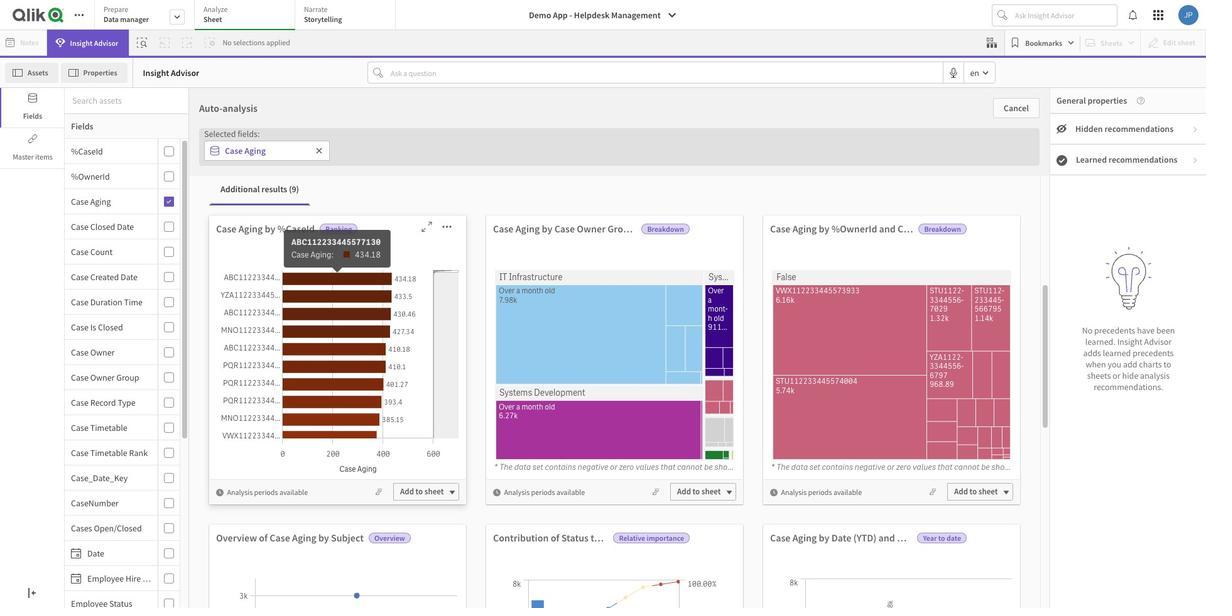 Task type: describe. For each thing, give the bounding box(es) containing it.
1 horizontal spatial case aging
[[225, 145, 266, 156]]

no for no precedents have been learned. insight advisor adds learned precedents when you add charts to sheets or hide analysis recommendations.
[[1082, 325, 1093, 336]]

analysis for case aging by %ownerid and case is closed
[[781, 487, 807, 497]]

add
[[1123, 359, 1138, 370]]

chart. for case aging by %ownerid and case is closed
[[1040, 462, 1062, 472]]

small image inside 'learned recommendations' button
[[1057, 155, 1067, 166]]

closed inside case closed date menu item
[[90, 221, 115, 232]]

employee hire date button
[[65, 573, 166, 584]]

analysis periods available for case
[[504, 487, 585, 497]]

insight inside no precedents have been learned. insight advisor adds learned precedents when you add charts to sheets or hide analysis recommendations.
[[1118, 336, 1143, 347]]

1 horizontal spatial insight advisor
[[143, 67, 199, 78]]

timetable for case timetable
[[90, 422, 127, 433]]

open
[[203, 197, 224, 210]]

Ask Insight Advisor text field
[[1013, 5, 1117, 25]]

date for employee hire date
[[143, 573, 160, 584]]

insight advisor inside "dropdown button"
[[70, 38, 118, 47]]

priority for 142
[[569, 88, 650, 121]]

1 horizontal spatial advisor
[[171, 67, 199, 78]]

general
[[1057, 95, 1086, 106]]

negative for and
[[855, 462, 885, 472]]

master
[[13, 152, 34, 161]]

analysis inside no precedents have been learned. insight advisor adds learned precedents when you add charts to sheets or hide analysis recommendations.
[[1140, 370, 1170, 381]]

72
[[176, 121, 228, 177]]

case_date_key button
[[65, 472, 155, 483]]

be for case aging by %ownerid and case is closed
[[981, 462, 990, 472]]

applied
[[266, 38, 290, 47]]

* for case aging by %ownerid and case is closed
[[771, 462, 775, 472]]

case duration time button
[[65, 296, 155, 308]]

cannot for and
[[677, 462, 702, 472]]

Ask a question text field
[[388, 62, 943, 83]]

case count
[[71, 246, 113, 257]]

1 add to sheet from the left
[[400, 486, 444, 497]]

cannot for closed
[[954, 462, 979, 472]]

insight advisor button
[[47, 30, 129, 56]]

learned recommendations button
[[1051, 145, 1206, 175]]

employee hire date menu item
[[65, 566, 180, 591]]

%caseid button
[[65, 145, 155, 157]]

case closed date
[[71, 221, 134, 232]]

of inside open cases vs duration * bubble size represents number of high priority open cases
[[141, 197, 149, 210]]

no for no selections applied
[[223, 38, 232, 47]]

0 vertical spatial owner
[[577, 222, 606, 235]]

values for drill
[[636, 462, 659, 472]]

cases open/closed
[[71, 522, 142, 534]]

case owner
[[71, 347, 115, 358]]

case owner group
[[71, 372, 139, 383]]

casenumber
[[71, 497, 119, 509]]

overview for overview
[[374, 533, 405, 543]]

properties button
[[61, 63, 127, 83]]

analysis periods available for %caseid
[[227, 487, 308, 497]]

bookmarks button
[[1008, 33, 1078, 53]]

time inside menu item
[[124, 296, 143, 308]]

narrate storytelling
[[304, 4, 342, 24]]

case inside menu item
[[71, 397, 89, 408]]

negative for owner
[[577, 462, 608, 472]]

0 vertical spatial analysis
[[223, 102, 258, 114]]

rank
[[129, 447, 148, 458]]

case record type
[[71, 397, 136, 408]]

case created date menu item
[[65, 265, 180, 290]]

* inside open cases vs duration * bubble size represents number of high priority open cases
[[6, 197, 11, 210]]

case timetable rank button
[[65, 447, 155, 458]]

(9)
[[289, 184, 299, 195]]

insight inside "dropdown button"
[[70, 38, 93, 47]]

small image
[[1192, 156, 1199, 164]]

data for case aging by case owner group drill and case timetable
[[514, 462, 531, 472]]

been
[[1157, 325, 1175, 336]]

learned
[[1076, 154, 1107, 165]]

available for %caseid
[[280, 487, 308, 497]]

overview for overview of case aging by subject
[[216, 532, 257, 544]]

case aging by date (ytd) and priority
[[770, 532, 930, 544]]

add for and
[[954, 486, 968, 497]]

small image for case aging by %caseid
[[216, 489, 224, 496]]

available for %ownerid
[[834, 487, 862, 497]]

by for case aging by %caseid
[[265, 222, 275, 235]]

of for contribution
[[551, 532, 560, 544]]

count
[[90, 246, 113, 257]]

case aging by case owner group drill and case timetable
[[493, 222, 741, 235]]

case duration time menu item
[[65, 290, 180, 315]]

relative
[[619, 533, 645, 543]]

case owner group menu item
[[65, 365, 180, 390]]

priority
[[171, 197, 201, 210]]

drill
[[637, 222, 655, 235]]

case closed date button
[[65, 221, 155, 232]]

demo
[[529, 9, 551, 21]]

bookmarks
[[1026, 38, 1063, 47]]

case inside menu item
[[71, 246, 89, 257]]

zero for group
[[619, 462, 634, 472]]

contribution
[[493, 532, 549, 544]]

sheet for owner
[[702, 486, 721, 497]]

case owner button
[[65, 347, 155, 358]]

0 vertical spatial precedents
[[1095, 325, 1136, 336]]

demo app - helpdesk management button
[[521, 5, 685, 25]]

small image for case aging by %ownerid and case is closed
[[770, 489, 778, 496]]

demo app - helpdesk management
[[529, 9, 661, 21]]

priority for 203
[[945, 88, 1026, 121]]

in for case aging by case owner group drill and case timetable
[[740, 462, 747, 472]]

small image for case aging by case owner group drill and case timetable
[[493, 489, 501, 496]]

advisor inside no precedents have been learned. insight advisor adds learned precedents when you add charts to sheets or hide analysis recommendations.
[[1144, 336, 1172, 347]]

hidden
[[1076, 123, 1103, 134]]

general properties
[[1057, 95, 1127, 106]]

%caseid menu item
[[65, 139, 180, 164]]

analysis for case aging by %caseid
[[227, 487, 253, 497]]

1 master items button from the left
[[0, 129, 64, 168]]

add for owner
[[677, 486, 691, 497]]

size
[[43, 197, 59, 210]]

hidden recommendations
[[1076, 123, 1174, 134]]

en button
[[965, 62, 995, 83]]

or for case aging by %ownerid and case is closed
[[887, 462, 894, 472]]

narrate
[[304, 4, 328, 14]]

1 sheet from the left
[[425, 486, 444, 497]]

data for case aging by %ownerid and case is closed
[[791, 462, 808, 472]]

selected fields:
[[204, 128, 260, 139]]

1 vertical spatial precedents
[[1133, 347, 1174, 359]]

low priority cases 203
[[893, 88, 1097, 177]]

contains for case
[[545, 462, 576, 472]]

open/closed
[[94, 522, 142, 534]]

hide
[[1122, 370, 1139, 381]]

zero for case
[[896, 462, 911, 472]]

casenumber button
[[65, 497, 155, 509]]

when
[[1086, 359, 1106, 370]]

add to sheet button for owner
[[670, 483, 736, 501]]

employee hire date
[[87, 573, 160, 584]]

ranking
[[326, 224, 352, 234]]

medium
[[476, 88, 564, 121]]

analysis for case aging by case owner group drill and case timetable
[[504, 487, 530, 497]]

properties
[[1088, 95, 1127, 106]]

case_date_key menu item
[[65, 466, 180, 491]]

deselect field image
[[315, 147, 323, 155]]

no selections applied
[[223, 38, 290, 47]]

recommendations for hidden recommendations
[[1105, 123, 1174, 134]]

cases inside low priority cases 203
[[1031, 88, 1097, 121]]

priority for 72
[[154, 88, 235, 121]]

* the data set contains negative or zero values that cannot be shown in this chart. for is
[[771, 462, 1062, 472]]

that for closed
[[938, 462, 953, 472]]

analysis periods available for %ownerid
[[781, 487, 862, 497]]

this for case aging by case owner group drill and case timetable
[[748, 462, 762, 472]]

learned
[[1103, 347, 1131, 359]]

case closed date menu item
[[65, 214, 180, 239]]

Search assets text field
[[65, 89, 189, 112]]

1 horizontal spatial group
[[608, 222, 635, 235]]

1 vertical spatial %ownerid
[[832, 222, 877, 235]]

year
[[923, 533, 937, 543]]

date button
[[65, 548, 155, 559]]

prepare data manager
[[104, 4, 149, 24]]

master items
[[13, 152, 53, 161]]

bubble
[[13, 197, 41, 210]]

2 master items button from the left
[[1, 129, 64, 168]]

recommendations for learned recommendations
[[1109, 154, 1178, 165]]

fields:
[[238, 128, 260, 139]]

learned recommendations
[[1076, 154, 1178, 165]]

0 vertical spatial timetable
[[698, 222, 741, 235]]

en
[[970, 67, 980, 78]]

year to date
[[923, 533, 961, 543]]

selected
[[204, 128, 236, 139]]

cases inside high priority cases 72
[[240, 88, 306, 121]]

case record type button
[[65, 397, 155, 408]]

case count menu item
[[65, 239, 180, 265]]

recommendations.
[[1094, 381, 1163, 392]]

case created date
[[71, 271, 138, 282]]

assets
[[28, 68, 48, 77]]

the for case aging by %ownerid and case is closed
[[776, 462, 789, 472]]

0 vertical spatial is
[[920, 222, 927, 235]]

menu containing %caseid
[[65, 139, 189, 608]]

high
[[151, 197, 169, 210]]

application containing 72
[[0, 0, 1206, 608]]

by for case aging by %ownerid and case is closed
[[819, 222, 830, 235]]

1 add from the left
[[400, 486, 414, 497]]

help image
[[1127, 97, 1145, 104]]

breakdown for closed
[[924, 224, 961, 234]]



Task type: vqa. For each thing, say whether or not it's contained in the screenshot.
the Learned recommendations
yes



Task type: locate. For each thing, give the bounding box(es) containing it.
2 horizontal spatial analysis periods available
[[781, 487, 862, 497]]

be
[[704, 462, 713, 472], [981, 462, 990, 472]]

date inside case closed date menu item
[[117, 221, 134, 232]]

insight advisor
[[70, 38, 118, 47], [143, 67, 199, 78]]

2 set from the left
[[809, 462, 820, 472]]

analysis periods available up contribution
[[504, 487, 585, 497]]

the
[[499, 462, 512, 472], [776, 462, 789, 472]]

smart search image
[[137, 38, 147, 48]]

2 the from the left
[[776, 462, 789, 472]]

0 vertical spatial open
[[6, 184, 31, 197]]

available up the case aging by date (ytd) and priority
[[834, 487, 862, 497]]

case aging inside "menu item"
[[71, 196, 111, 207]]

add to sheet button for and
[[948, 483, 1013, 501]]

no precedents have been learned. insight advisor adds learned precedents when you add charts to sheets or hide analysis recommendations.
[[1082, 325, 1175, 392]]

case inside "menu item"
[[71, 196, 89, 207]]

master items button
[[0, 129, 64, 168], [1, 129, 64, 168]]

analysis periods available up overview of case aging by subject
[[227, 487, 308, 497]]

timetable for case timetable rank
[[90, 447, 127, 458]]

aging
[[245, 145, 266, 156], [90, 196, 111, 207], [239, 222, 263, 235], [516, 222, 540, 235], [793, 222, 817, 235], [292, 532, 316, 544], [656, 532, 680, 544], [793, 532, 817, 544]]

0 horizontal spatial no
[[223, 38, 232, 47]]

1 horizontal spatial or
[[887, 462, 894, 472]]

results
[[262, 184, 287, 195]]

0 horizontal spatial that
[[660, 462, 675, 472]]

1 horizontal spatial chart.
[[1040, 462, 1062, 472]]

date right 'created' at the top of page
[[121, 271, 138, 282]]

fields up %caseid button
[[71, 121, 93, 132]]

date left (ytd)
[[832, 532, 852, 544]]

aging inside "menu item"
[[90, 196, 111, 207]]

1 this from the left
[[748, 462, 762, 472]]

cases up view disabled image
[[1031, 88, 1097, 121]]

cases open/closed button
[[65, 522, 155, 534]]

1 vertical spatial is
[[90, 321, 96, 333]]

2 that from the left
[[938, 462, 953, 472]]

1 shown from the left
[[714, 462, 738, 472]]

2 this from the left
[[1025, 462, 1039, 472]]

1 horizontal spatial %ownerid
[[832, 222, 877, 235]]

subject
[[331, 532, 364, 544]]

negative
[[577, 462, 608, 472], [855, 462, 885, 472]]

be for case aging by case owner group drill and case timetable
[[704, 462, 713, 472]]

advisor up charts
[[1144, 336, 1172, 347]]

2 add from the left
[[677, 486, 691, 497]]

1 horizontal spatial available
[[557, 487, 585, 497]]

1 vertical spatial insight
[[143, 67, 169, 78]]

0 horizontal spatial advisor
[[94, 38, 118, 47]]

1 vertical spatial time
[[138, 475, 161, 489]]

1 vertical spatial insight advisor
[[143, 67, 199, 78]]

no left selections
[[223, 38, 232, 47]]

case aging by %caseid
[[216, 222, 315, 235]]

2 sheet from the left
[[702, 486, 721, 497]]

selections tool image
[[987, 38, 997, 48]]

1 available from the left
[[280, 487, 308, 497]]

menu
[[65, 139, 189, 608]]

1 horizontal spatial sheet
[[702, 486, 721, 497]]

that
[[660, 462, 675, 472], [938, 462, 953, 472]]

1 horizontal spatial overview
[[374, 533, 405, 543]]

2 horizontal spatial insight
[[1118, 336, 1143, 347]]

0 vertical spatial duration
[[74, 184, 114, 197]]

1 horizontal spatial zero
[[896, 462, 911, 472]]

owner up the record at the bottom
[[90, 372, 115, 383]]

casenumber menu item
[[65, 491, 180, 516]]

0 horizontal spatial case aging
[[71, 196, 111, 207]]

1 vertical spatial group
[[116, 372, 139, 383]]

2 be from the left
[[981, 462, 990, 472]]

2 contains from the left
[[822, 462, 853, 472]]

1 vertical spatial no
[[1082, 325, 1093, 336]]

%caseid
[[71, 145, 103, 157], [277, 222, 315, 235]]

0 horizontal spatial chart.
[[763, 462, 785, 472]]

open down master
[[6, 184, 31, 197]]

1 horizontal spatial add
[[677, 486, 691, 497]]

additional results (9)
[[221, 184, 299, 195]]

case_date_key
[[71, 472, 128, 483]]

analysis right hide
[[1140, 370, 1170, 381]]

case aging down fields:
[[225, 145, 266, 156]]

2 vertical spatial owner
[[90, 372, 115, 383]]

cases inside the medium priority cases 142
[[655, 88, 721, 121]]

no up adds
[[1082, 325, 1093, 336]]

set for case
[[532, 462, 543, 472]]

time down case created date menu item
[[124, 296, 143, 308]]

analysis up "selected fields:"
[[223, 102, 258, 114]]

small image inside hidden recommendations button
[[1192, 126, 1199, 133]]

owner for case owner
[[90, 347, 115, 358]]

1 analysis periods available from the left
[[227, 487, 308, 497]]

cases down ask a question "text field"
[[655, 88, 721, 121]]

2 horizontal spatial periods
[[808, 487, 832, 497]]

0 horizontal spatial overview
[[216, 532, 257, 544]]

add to sheet button
[[393, 483, 459, 501], [670, 483, 736, 501], [948, 483, 1013, 501]]

prepare
[[104, 4, 128, 14]]

case timetable rank menu item
[[65, 440, 180, 466]]

0 horizontal spatial in
[[740, 462, 747, 472]]

auto-analysis
[[199, 102, 258, 114]]

periods for %ownerid
[[808, 487, 832, 497]]

owner left drill
[[577, 222, 606, 235]]

precedents
[[1095, 325, 1136, 336], [1133, 347, 1174, 359]]

closed inside case is closed menu item
[[98, 321, 123, 333]]

1 horizontal spatial data
[[791, 462, 808, 472]]

1 contains from the left
[[545, 462, 576, 472]]

cases up the casenumber
[[85, 475, 112, 489]]

3 add to sheet button from the left
[[948, 483, 1013, 501]]

2 horizontal spatial available
[[834, 487, 862, 497]]

1 horizontal spatial *
[[494, 462, 498, 472]]

contains for %ownerid
[[822, 462, 853, 472]]

0 vertical spatial case aging
[[225, 145, 266, 156]]

1 be from the left
[[704, 462, 713, 472]]

2 horizontal spatial or
[[1113, 370, 1121, 381]]

the for case aging by case owner group drill and case timetable
[[499, 462, 512, 472]]

1 chart. from the left
[[763, 462, 785, 472]]

case created date button
[[65, 271, 155, 282]]

chart. for case aging by case owner group drill and case timetable
[[763, 462, 785, 472]]

chart.
[[763, 462, 785, 472], [1040, 462, 1062, 472]]

have
[[1137, 325, 1155, 336]]

date inside case created date menu item
[[121, 271, 138, 282]]

2 open from the top
[[6, 475, 31, 489]]

that for and
[[660, 462, 675, 472]]

1 horizontal spatial is
[[920, 222, 927, 235]]

0 horizontal spatial this
[[748, 462, 762, 472]]

case timetable
[[71, 422, 127, 433]]

zero
[[619, 462, 634, 472], [896, 462, 911, 472]]

3 analysis periods available from the left
[[781, 487, 862, 497]]

%ownerid
[[71, 171, 110, 182], [832, 222, 877, 235]]

1 vertical spatial recommendations
[[1109, 154, 1178, 165]]

to inside no precedents have been learned. insight advisor adds learned precedents when you add charts to sheets or hide analysis recommendations.
[[1164, 359, 1172, 370]]

1 zero from the left
[[619, 462, 634, 472]]

0 horizontal spatial sheet
[[425, 486, 444, 497]]

0 horizontal spatial group
[[116, 372, 139, 383]]

auto-
[[199, 102, 223, 114]]

2 vertical spatial insight
[[1118, 336, 1143, 347]]

importance
[[647, 533, 684, 543]]

3 periods from the left
[[808, 487, 832, 497]]

2 periods from the left
[[531, 487, 555, 497]]

case timetable button
[[65, 422, 155, 433]]

fields
[[23, 111, 42, 121], [71, 121, 93, 132]]

0 horizontal spatial insight
[[70, 38, 93, 47]]

1 the from the left
[[499, 462, 512, 472]]

learned.
[[1086, 336, 1116, 347]]

%ownerid button
[[65, 171, 155, 182]]

case count button
[[65, 246, 155, 257]]

type
[[118, 397, 136, 408]]

1 horizontal spatial insight
[[143, 67, 169, 78]]

1 set from the left
[[532, 462, 543, 472]]

0 vertical spatial advisor
[[94, 38, 118, 47]]

case aging up case closed date on the top of the page
[[71, 196, 111, 207]]

duration inside menu item
[[90, 296, 122, 308]]

periods for case
[[531, 487, 555, 497]]

0 horizontal spatial zero
[[619, 462, 634, 472]]

1 horizontal spatial analysis
[[1140, 370, 1170, 381]]

0 horizontal spatial the
[[499, 462, 512, 472]]

adds
[[1084, 347, 1101, 359]]

2 negative from the left
[[855, 462, 885, 472]]

add to sheet for owner
[[677, 486, 721, 497]]

date inside date menu item
[[87, 548, 104, 559]]

0 horizontal spatial %ownerid
[[71, 171, 110, 182]]

1 horizontal spatial analysis periods available
[[504, 487, 585, 497]]

date
[[947, 533, 961, 543]]

or for case aging by case owner group drill and case timetable
[[610, 462, 617, 472]]

periods up the case aging by date (ytd) and priority
[[808, 487, 832, 497]]

2 in from the left
[[1017, 462, 1024, 472]]

1 cannot from the left
[[677, 462, 702, 472]]

advisor down data
[[94, 38, 118, 47]]

tab list containing prepare
[[94, 0, 400, 31]]

1 horizontal spatial add to sheet
[[677, 486, 721, 497]]

0 horizontal spatial cannot
[[677, 462, 702, 472]]

additional
[[221, 184, 260, 195]]

of for overview
[[259, 532, 268, 544]]

2 breakdown from the left
[[924, 224, 961, 234]]

1 open from the top
[[6, 184, 31, 197]]

date menu item
[[65, 541, 180, 566]]

duration down the %ownerid button
[[74, 184, 114, 197]]

1 in from the left
[[740, 462, 747, 472]]

and
[[657, 222, 673, 235], [879, 222, 896, 235], [879, 532, 895, 544]]

1 horizontal spatial values
[[913, 462, 936, 472]]

3 sheet from the left
[[979, 486, 998, 497]]

more image
[[437, 221, 457, 233]]

employee
[[87, 573, 124, 584]]

analysis
[[227, 487, 253, 497], [504, 487, 530, 497], [781, 487, 807, 497]]

high priority cases 72
[[97, 88, 306, 177]]

contribution of status to overall case aging
[[493, 532, 680, 544]]

1 horizontal spatial %caseid
[[277, 222, 315, 235]]

fields up master items
[[23, 111, 42, 121]]

2 vertical spatial advisor
[[1144, 336, 1172, 347]]

1 vertical spatial timetable
[[90, 422, 127, 433]]

helpdesk
[[574, 9, 610, 21]]

1 horizontal spatial add to sheet button
[[670, 483, 736, 501]]

case is closed menu item
[[65, 315, 180, 340]]

owner for case owner group
[[90, 372, 115, 383]]

owner up "case owner group"
[[90, 347, 115, 358]]

shown for case aging by case owner group drill and case timetable
[[714, 462, 738, 472]]

2 horizontal spatial add to sheet button
[[948, 483, 1013, 501]]

date for case closed date
[[117, 221, 134, 232]]

1 horizontal spatial fields
[[71, 121, 93, 132]]

open cases vs duration * bubble size represents number of high priority open cases
[[6, 184, 249, 210]]

2 analysis periods available from the left
[[504, 487, 585, 497]]

3 available from the left
[[834, 487, 862, 497]]

available for case
[[557, 487, 585, 497]]

cases left vs at the left of page
[[33, 184, 60, 197]]

precedents up 'learned'
[[1095, 325, 1136, 336]]

2 chart. from the left
[[1040, 462, 1062, 472]]

open for open & resolved cases over time
[[6, 475, 31, 489]]

date down number
[[117, 221, 134, 232]]

by for case aging by case owner group drill and case timetable
[[542, 222, 553, 235]]

cases down the casenumber
[[71, 522, 92, 534]]

2 data from the left
[[791, 462, 808, 472]]

1 analysis from the left
[[227, 487, 253, 497]]

add to sheet for and
[[954, 486, 998, 497]]

timetable
[[698, 222, 741, 235], [90, 422, 127, 433], [90, 447, 127, 458]]

1 horizontal spatial set
[[809, 462, 820, 472]]

insight advisor down smart search icon
[[143, 67, 199, 78]]

1 periods from the left
[[254, 487, 278, 497]]

2 available from the left
[[557, 487, 585, 497]]

no inside no precedents have been learned. insight advisor adds learned precedents when you add charts to sheets or hide analysis recommendations.
[[1082, 325, 1093, 336]]

0 horizontal spatial add to sheet
[[400, 486, 444, 497]]

%ownerid inside menu item
[[71, 171, 110, 182]]

0 horizontal spatial insight advisor
[[70, 38, 118, 47]]

time
[[124, 296, 143, 308], [138, 475, 161, 489]]

tab list inside application
[[94, 0, 400, 31]]

small image
[[1192, 126, 1199, 133], [1057, 155, 1067, 166], [216, 489, 224, 496], [493, 489, 501, 496], [770, 489, 778, 496]]

date up employee
[[87, 548, 104, 559]]

over
[[114, 475, 136, 489]]

sheet for and
[[979, 486, 998, 497]]

2 zero from the left
[[896, 462, 911, 472]]

0 horizontal spatial data
[[514, 462, 531, 472]]

case timetable menu item
[[65, 415, 180, 440]]

2 shown from the left
[[991, 462, 1016, 472]]

2 horizontal spatial add
[[954, 486, 968, 497]]

cases up fields:
[[240, 88, 306, 121]]

%caseid inside menu item
[[71, 145, 103, 157]]

0 horizontal spatial contains
[[545, 462, 576, 472]]

open for open cases vs duration * bubble size represents number of high priority open cases
[[6, 184, 31, 197]]

open inside open cases vs duration * bubble size represents number of high priority open cases
[[6, 184, 31, 197]]

advisor up auto-
[[171, 67, 199, 78]]

0 vertical spatial %caseid
[[71, 145, 103, 157]]

advisor inside insight advisor "dropdown button"
[[94, 38, 118, 47]]

1 add to sheet button from the left
[[393, 483, 459, 501]]

1 horizontal spatial cannot
[[954, 462, 979, 472]]

by
[[265, 222, 275, 235], [542, 222, 553, 235], [819, 222, 830, 235], [319, 532, 329, 544], [819, 532, 830, 544]]

1 vertical spatial duration
[[90, 296, 122, 308]]

insight advisor down data
[[70, 38, 118, 47]]

time right over
[[138, 475, 161, 489]]

1 horizontal spatial shown
[[991, 462, 1016, 472]]

(ytd)
[[854, 532, 877, 544]]

group up type
[[116, 372, 139, 383]]

2 analysis from the left
[[504, 487, 530, 497]]

-
[[570, 9, 572, 21]]

0 horizontal spatial values
[[636, 462, 659, 472]]

periods up overview of case aging by subject
[[254, 487, 278, 497]]

set for %ownerid
[[809, 462, 820, 472]]

duration down 'created' at the top of page
[[90, 296, 122, 308]]

2 add to sheet from the left
[[677, 486, 721, 497]]

date inside employee hire date menu item
[[143, 573, 160, 584]]

1 horizontal spatial analysis
[[504, 487, 530, 497]]

1 values from the left
[[636, 462, 659, 472]]

priority inside high priority cases 72
[[154, 88, 235, 121]]

cases inside open cases vs duration * bubble size represents number of high priority open cases
[[33, 184, 60, 197]]

1 horizontal spatial this
[[1025, 462, 1039, 472]]

james peterson image
[[1179, 5, 1199, 25]]

group left drill
[[608, 222, 635, 235]]

2 * the data set contains negative or zero values that cannot be shown in this chart. from the left
[[771, 462, 1062, 472]]

1 * the data set contains negative or zero values that cannot be shown in this chart. from the left
[[494, 462, 785, 472]]

group
[[608, 222, 635, 235], [116, 372, 139, 383]]

2 add to sheet button from the left
[[670, 483, 736, 501]]

recommendations down help icon
[[1105, 123, 1174, 134]]

medium priority cases 142
[[476, 88, 721, 177]]

0 vertical spatial recommendations
[[1105, 123, 1174, 134]]

1 horizontal spatial that
[[938, 462, 953, 472]]

overall
[[602, 532, 631, 544]]

closed
[[90, 221, 115, 232], [929, 222, 959, 235], [98, 321, 123, 333]]

priority inside low priority cases 203
[[945, 88, 1026, 121]]

0 horizontal spatial set
[[532, 462, 543, 472]]

application
[[0, 0, 1206, 608]]

case duration time
[[71, 296, 143, 308]]

cases inside 'menu item'
[[71, 522, 92, 534]]

2 horizontal spatial analysis
[[781, 487, 807, 497]]

values for is
[[913, 462, 936, 472]]

case aging
[[225, 145, 266, 156], [71, 196, 111, 207]]

open & resolved cases over time
[[6, 475, 161, 489]]

0 vertical spatial insight advisor
[[70, 38, 118, 47]]

* for case aging by case owner group drill and case timetable
[[494, 462, 498, 472]]

%ownerid menu item
[[65, 164, 180, 189]]

insight up "properties" button
[[70, 38, 93, 47]]

sheet
[[425, 486, 444, 497], [702, 486, 721, 497], [979, 486, 998, 497]]

or inside no precedents have been learned. insight advisor adds learned precedents when you add charts to sheets or hide analysis recommendations.
[[1113, 370, 1121, 381]]

analysis periods available up the case aging by date (ytd) and priority
[[781, 487, 862, 497]]

1 that from the left
[[660, 462, 675, 472]]

employee status menu item
[[65, 591, 180, 608]]

data
[[104, 14, 119, 24]]

by for case aging by date (ytd) and priority
[[819, 532, 830, 544]]

1 horizontal spatial contains
[[822, 462, 853, 472]]

3 analysis from the left
[[781, 487, 807, 497]]

2 cannot from the left
[[954, 462, 979, 472]]

cases
[[240, 88, 306, 121], [655, 88, 721, 121], [1031, 88, 1097, 121], [33, 184, 60, 197], [85, 475, 112, 489], [71, 522, 92, 534]]

case record type menu item
[[65, 390, 180, 415]]

3 add to sheet from the left
[[954, 486, 998, 497]]

142
[[559, 121, 637, 177]]

represents
[[61, 197, 105, 210]]

3 add from the left
[[954, 486, 968, 497]]

available up status
[[557, 487, 585, 497]]

priority inside the medium priority cases 142
[[569, 88, 650, 121]]

1 horizontal spatial no
[[1082, 325, 1093, 336]]

view disabled image
[[1057, 124, 1067, 134]]

%caseid up the %ownerid button
[[71, 145, 103, 157]]

insight down smart search icon
[[143, 67, 169, 78]]

0 horizontal spatial add
[[400, 486, 414, 497]]

in for case aging by %ownerid and case is closed
[[1017, 462, 1024, 472]]

recommendations
[[1105, 123, 1174, 134], [1109, 154, 1178, 165]]

duration inside open cases vs duration * bubble size represents number of high priority open cases
[[74, 184, 114, 197]]

1 vertical spatial owner
[[90, 347, 115, 358]]

tab list
[[94, 0, 400, 31]]

1 breakdown from the left
[[647, 224, 684, 234]]

1 horizontal spatial the
[[776, 462, 789, 472]]

precedents down have
[[1133, 347, 1174, 359]]

is inside menu item
[[90, 321, 96, 333]]

0 horizontal spatial be
[[704, 462, 713, 472]]

shown for case aging by %ownerid and case is closed
[[991, 462, 1016, 472]]

1 horizontal spatial in
[[1017, 462, 1024, 472]]

* the data set contains negative or zero values that cannot be shown in this chart. for drill
[[494, 462, 785, 472]]

1 horizontal spatial of
[[259, 532, 268, 544]]

0 horizontal spatial available
[[280, 487, 308, 497]]

1 data from the left
[[514, 462, 531, 472]]

group inside case owner group menu item
[[116, 372, 139, 383]]

analysis periods available
[[227, 487, 308, 497], [504, 487, 585, 497], [781, 487, 862, 497]]

1 horizontal spatial be
[[981, 462, 990, 472]]

recommendations down hidden recommendations button on the right of the page
[[1109, 154, 1178, 165]]

this for case aging by %ownerid and case is closed
[[1025, 462, 1039, 472]]

*
[[6, 197, 11, 210], [494, 462, 498, 472], [771, 462, 775, 472]]

available up overview of case aging by subject
[[280, 487, 308, 497]]

0 horizontal spatial of
[[141, 197, 149, 210]]

cancel button
[[993, 98, 1040, 118]]

full screen image
[[417, 221, 437, 233]]

periods for %caseid
[[254, 487, 278, 497]]

this
[[748, 462, 762, 472], [1025, 462, 1039, 472]]

cases open/closed menu item
[[65, 516, 180, 541]]

analyze
[[204, 4, 228, 14]]

0 horizontal spatial fields
[[23, 111, 42, 121]]

resolved
[[42, 475, 83, 489]]

1 vertical spatial advisor
[[171, 67, 199, 78]]

1 vertical spatial %caseid
[[277, 222, 315, 235]]

0 horizontal spatial is
[[90, 321, 96, 333]]

case aging menu item
[[65, 189, 180, 214]]

case is closed
[[71, 321, 123, 333]]

periods
[[254, 487, 278, 497], [531, 487, 555, 497], [808, 487, 832, 497]]

0 vertical spatial no
[[223, 38, 232, 47]]

storytelling
[[304, 14, 342, 24]]

0 horizontal spatial periods
[[254, 487, 278, 497]]

%caseid down (9)
[[277, 222, 315, 235]]

open left &
[[6, 475, 31, 489]]

date right hire at the bottom left of page
[[143, 573, 160, 584]]

2 values from the left
[[913, 462, 936, 472]]

breakdown for and
[[647, 224, 684, 234]]

0 horizontal spatial breakdown
[[647, 224, 684, 234]]

insight up add on the right bottom of the page
[[1118, 336, 1143, 347]]

case owner menu item
[[65, 340, 180, 365]]

1 negative from the left
[[577, 462, 608, 472]]

periods up contribution
[[531, 487, 555, 497]]

2 horizontal spatial sheet
[[979, 486, 998, 497]]

date for case created date
[[121, 271, 138, 282]]

203
[[956, 121, 1034, 177]]



